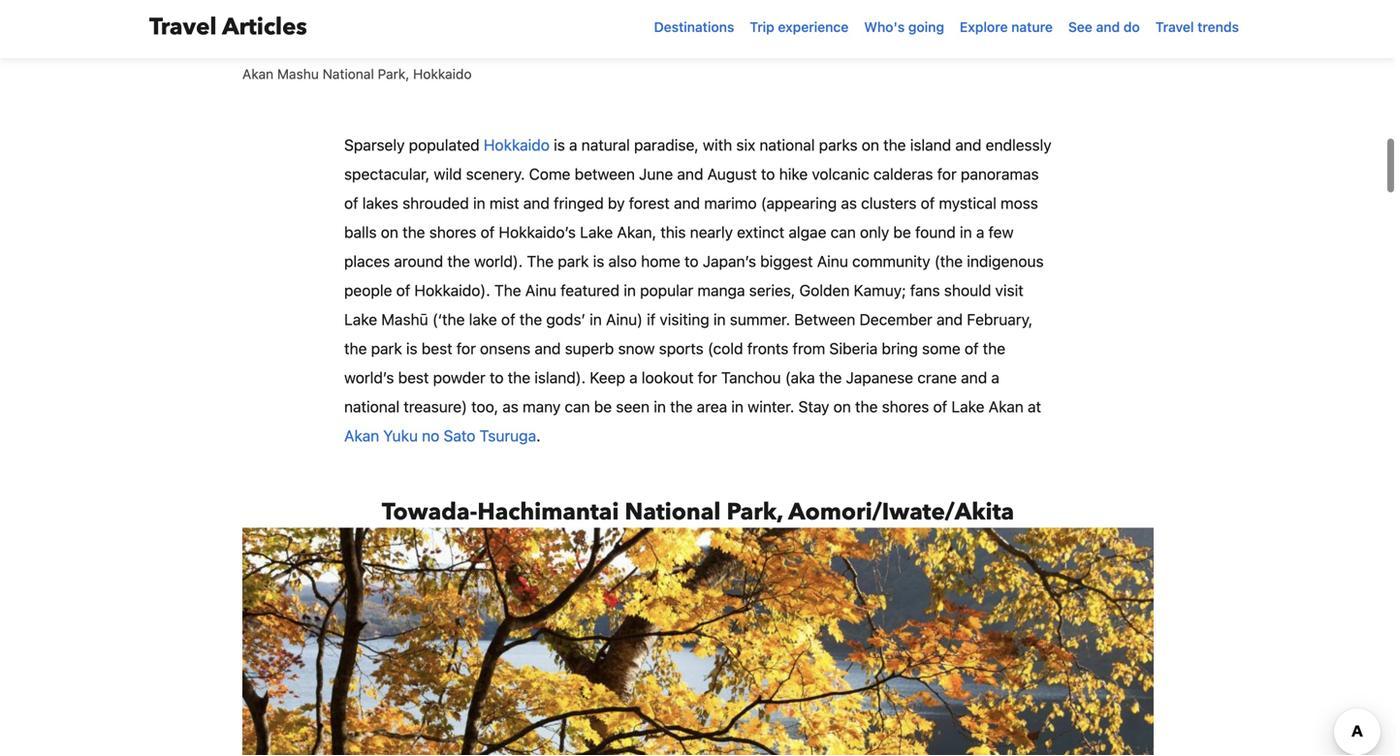 Task type: describe. For each thing, give the bounding box(es) containing it.
visiting
[[660, 311, 710, 329]]

(appearing
[[761, 194, 837, 213]]

lookout
[[642, 369, 694, 387]]

('the
[[432, 311, 465, 329]]

mashū
[[381, 311, 428, 329]]

sato
[[444, 427, 476, 445]]

akan yuku no sato tsuruga .
[[344, 427, 541, 445]]

endlessly
[[986, 136, 1052, 154]]

akan mashu national park, hokkaido
[[243, 66, 472, 82]]

a right crane
[[992, 369, 1000, 387]]

come
[[529, 165, 571, 183]]

in right seen
[[654, 398, 666, 416]]

spectacular,
[[344, 165, 430, 183]]

with
[[703, 136, 733, 154]]

fans
[[911, 281, 941, 300]]

akan for akan mashu national park, hokkaido
[[243, 66, 274, 82]]

world's
[[344, 369, 394, 387]]

travel for travel trends
[[1156, 19, 1195, 35]]

the up calderas
[[884, 136, 907, 154]]

the up around
[[403, 223, 425, 242]]

nature
[[1012, 19, 1053, 35]]

snow
[[618, 340, 655, 358]]

fringed
[[554, 194, 604, 213]]

clusters
[[862, 194, 917, 213]]

ainu)
[[606, 311, 643, 329]]

akan,
[[617, 223, 657, 242]]

some
[[923, 340, 961, 358]]

the down february,
[[983, 340, 1006, 358]]

0 horizontal spatial is
[[406, 340, 418, 358]]

a right keep
[[630, 369, 638, 387]]

island).
[[535, 369, 586, 387]]

of up mashū on the left of the page
[[396, 281, 411, 300]]

(cold
[[708, 340, 744, 358]]

towada-hachimantai national park, aomori/iwate/akita
[[382, 497, 1015, 529]]

of down crane
[[934, 398, 948, 416]]

in down manga
[[714, 311, 726, 329]]

winter.
[[748, 398, 795, 416]]

moss
[[1001, 194, 1039, 213]]

trip experience link
[[742, 10, 857, 45]]

mystical
[[939, 194, 997, 213]]

0 vertical spatial lake
[[580, 223, 613, 242]]

destinations
[[654, 19, 735, 35]]

featured
[[561, 281, 620, 300]]

treasure)
[[404, 398, 467, 416]]

0 vertical spatial hokkaido
[[413, 66, 472, 82]]

tsuruga
[[480, 427, 537, 445]]

see
[[1069, 19, 1093, 35]]

area
[[697, 398, 728, 416]]

in up ainu)
[[624, 281, 636, 300]]

only
[[860, 223, 890, 242]]

akan for akan yuku no sato tsuruga .
[[344, 427, 379, 445]]

of up world).
[[481, 223, 495, 242]]

national for hachimantai
[[625, 497, 721, 529]]

hokkaido link
[[484, 136, 550, 154]]

sparsely populated hokkaido
[[344, 136, 550, 154]]

akan inside is a natural paradise, with six national parks on the island and endlessly spectacular, wild scenery. come between june and august to hike volcanic calderas for panoramas of lakes shrouded in mist and fringed by forest and marimo (appearing as clusters of mystical moss balls on the shores of hokkaido's lake akan, this nearly extinct algae can only be found in a few places around the world). the park is also home to japan's biggest ainu community (the indigenous people of hokkaido). the ainu featured in popular manga series, golden kamuy; fans should visit lake mashū ('the lake of the gods' in ainu) if visiting in summer. between december and february, the park is best for onsens and superb snow sports (cold fronts from siberia bring some of the world's best powder to the island). keep a lookout for tanchou (aka the japanese crane and a national treasure) too, as many can be seen in the area in winter. stay on the shores of lake akan at
[[989, 398, 1024, 416]]

visit
[[996, 281, 1024, 300]]

between
[[575, 165, 635, 183]]

popular
[[640, 281, 694, 300]]

explore nature link
[[953, 10, 1061, 45]]

december
[[860, 311, 933, 329]]

of right 'some'
[[965, 340, 979, 358]]

who's going link
[[857, 10, 953, 45]]

national for mashu
[[323, 66, 374, 82]]

indigenous
[[967, 252, 1044, 271]]

algae
[[789, 223, 827, 242]]

island
[[911, 136, 952, 154]]

2 horizontal spatial on
[[862, 136, 880, 154]]

articles
[[222, 11, 307, 43]]

series,
[[750, 281, 796, 300]]

february,
[[967, 311, 1033, 329]]

0 vertical spatial for
[[938, 165, 957, 183]]

community
[[853, 252, 931, 271]]

hachimantai
[[478, 497, 619, 529]]

0 vertical spatial national
[[760, 136, 815, 154]]

the left the gods'
[[520, 311, 542, 329]]

explore nature
[[960, 19, 1053, 35]]

world).
[[474, 252, 523, 271]]

in left ainu)
[[590, 311, 602, 329]]

if
[[647, 311, 656, 329]]

japanese
[[846, 369, 914, 387]]

and right june
[[677, 165, 704, 183]]

panoramas
[[961, 165, 1039, 183]]

natural
[[582, 136, 630, 154]]

akan yuku no sato tsuruga link
[[344, 427, 537, 445]]

.
[[537, 427, 541, 445]]

sparsely
[[344, 136, 405, 154]]

the right (aka
[[820, 369, 842, 387]]

manga
[[698, 281, 745, 300]]

from
[[793, 340, 826, 358]]

the down japanese
[[856, 398, 878, 416]]

and left do
[[1097, 19, 1121, 35]]

places
[[344, 252, 390, 271]]

many
[[523, 398, 561, 416]]

hokkaido's
[[499, 223, 576, 242]]

parks
[[819, 136, 858, 154]]

marimo
[[704, 194, 757, 213]]

travel trends link
[[1148, 10, 1247, 45]]

mist
[[490, 194, 520, 213]]

1 vertical spatial is
[[593, 252, 605, 271]]

lakes
[[363, 194, 399, 213]]

mashu
[[277, 66, 319, 82]]

travel articles
[[149, 11, 307, 43]]

japan's
[[703, 252, 757, 271]]

1 vertical spatial to
[[685, 252, 699, 271]]

forest
[[629, 194, 670, 213]]

0 vertical spatial ainu
[[817, 252, 849, 271]]



Task type: vqa. For each thing, say whether or not it's contained in the screenshot.
this on the top left
yes



Task type: locate. For each thing, give the bounding box(es) containing it.
be down keep
[[594, 398, 612, 416]]

crane
[[918, 369, 957, 387]]

sports
[[659, 340, 704, 358]]

onsens
[[480, 340, 531, 358]]

for up area
[[698, 369, 718, 387]]

0 horizontal spatial shores
[[429, 223, 477, 242]]

0 vertical spatial to
[[761, 165, 775, 183]]

and up 'some'
[[937, 311, 963, 329]]

1 horizontal spatial hokkaido
[[484, 136, 550, 154]]

0 vertical spatial park
[[558, 252, 589, 271]]

akan left yuku at the bottom of the page
[[344, 427, 379, 445]]

1 horizontal spatial to
[[685, 252, 699, 271]]

by
[[608, 194, 625, 213]]

2 horizontal spatial lake
[[952, 398, 985, 416]]

0 vertical spatial akan
[[243, 66, 274, 82]]

summer.
[[730, 311, 791, 329]]

hokkaido up scenery. at left top
[[484, 136, 550, 154]]

to right the home
[[685, 252, 699, 271]]

going
[[909, 19, 945, 35]]

best down '('the'
[[422, 340, 453, 358]]

of right lake
[[501, 311, 516, 329]]

as down volcanic at the right top
[[841, 194, 857, 213]]

to left hike
[[761, 165, 775, 183]]

shrouded
[[403, 194, 469, 213]]

on right parks
[[862, 136, 880, 154]]

1 vertical spatial shores
[[882, 398, 930, 416]]

akan
[[243, 66, 274, 82], [989, 398, 1024, 416], [344, 427, 379, 445]]

the down onsens
[[508, 369, 531, 387]]

0 horizontal spatial the
[[495, 281, 522, 300]]

1 vertical spatial hokkaido
[[484, 136, 550, 154]]

the
[[884, 136, 907, 154], [403, 223, 425, 242], [448, 252, 470, 271], [520, 311, 542, 329], [344, 340, 367, 358], [983, 340, 1006, 358], [508, 369, 531, 387], [820, 369, 842, 387], [670, 398, 693, 416], [856, 398, 878, 416]]

0 horizontal spatial park,
[[378, 66, 410, 82]]

of up found
[[921, 194, 935, 213]]

(the
[[935, 252, 963, 271]]

who's going
[[865, 19, 945, 35]]

2 vertical spatial on
[[834, 398, 851, 416]]

0 vertical spatial be
[[894, 223, 912, 242]]

wild
[[434, 165, 462, 183]]

tanchou
[[722, 369, 781, 387]]

best
[[422, 340, 453, 358], [398, 369, 429, 387]]

national down world's
[[344, 398, 400, 416]]

stay
[[799, 398, 830, 416]]

1 vertical spatial for
[[457, 340, 476, 358]]

0 horizontal spatial akan
[[243, 66, 274, 82]]

for up powder
[[457, 340, 476, 358]]

1 horizontal spatial park
[[558, 252, 589, 271]]

shores down japanese
[[882, 398, 930, 416]]

0 vertical spatial on
[[862, 136, 880, 154]]

hokkaido).
[[415, 281, 491, 300]]

1 horizontal spatial is
[[554, 136, 565, 154]]

siberia
[[830, 340, 878, 358]]

2 horizontal spatial akan
[[989, 398, 1024, 416]]

at
[[1028, 398, 1042, 416]]

lake down crane
[[952, 398, 985, 416]]

1 horizontal spatial shores
[[882, 398, 930, 416]]

1 horizontal spatial travel
[[1156, 19, 1195, 35]]

for down island on the right top of page
[[938, 165, 957, 183]]

balls
[[344, 223, 377, 242]]

biggest
[[761, 252, 813, 271]]

and up hokkaido's
[[524, 194, 550, 213]]

1 horizontal spatial the
[[527, 252, 554, 271]]

travel inside "link"
[[1156, 19, 1195, 35]]

1 horizontal spatial be
[[894, 223, 912, 242]]

a left natural
[[569, 136, 578, 154]]

0 horizontal spatial national
[[323, 66, 374, 82]]

1 horizontal spatial national
[[625, 497, 721, 529]]

lake down 'fringed'
[[580, 223, 613, 242]]

1 vertical spatial lake
[[344, 311, 377, 329]]

on right stay
[[834, 398, 851, 416]]

0 horizontal spatial on
[[381, 223, 399, 242]]

1 horizontal spatial akan
[[344, 427, 379, 445]]

and up 'this'
[[674, 194, 700, 213]]

2 horizontal spatial for
[[938, 165, 957, 183]]

0 horizontal spatial can
[[565, 398, 590, 416]]

1 horizontal spatial lake
[[580, 223, 613, 242]]

1 vertical spatial ainu
[[526, 281, 557, 300]]

1 vertical spatial as
[[503, 398, 519, 416]]

2 vertical spatial to
[[490, 369, 504, 387]]

and up the island).
[[535, 340, 561, 358]]

trip
[[750, 19, 775, 35]]

1 vertical spatial can
[[565, 398, 590, 416]]

ainu up golden
[[817, 252, 849, 271]]

hokkaido up populated
[[413, 66, 472, 82]]

be
[[894, 223, 912, 242], [594, 398, 612, 416]]

1 horizontal spatial park,
[[727, 497, 783, 529]]

shores down shrouded
[[429, 223, 477, 242]]

few
[[989, 223, 1014, 242]]

1 horizontal spatial ainu
[[817, 252, 849, 271]]

too,
[[472, 398, 499, 416]]

bring
[[882, 340, 918, 358]]

(aka
[[785, 369, 815, 387]]

this
[[661, 223, 686, 242]]

can down the island).
[[565, 398, 590, 416]]

2 vertical spatial lake
[[952, 398, 985, 416]]

nearly
[[690, 223, 733, 242]]

no
[[422, 427, 440, 445]]

people
[[344, 281, 392, 300]]

gods'
[[546, 311, 586, 329]]

in right area
[[732, 398, 744, 416]]

on right the 'balls' at the top of page
[[381, 223, 399, 242]]

is a natural paradise, with six national parks on the island and endlessly spectacular, wild scenery. come between june and august to hike volcanic calderas for panoramas of lakes shrouded in mist and fringed by forest and marimo (appearing as clusters of mystical moss balls on the shores of hokkaido's lake akan, this nearly extinct algae can only be found in a few places around the world). the park is also home to japan's biggest ainu community (the indigenous people of hokkaido). the ainu featured in popular manga series, golden kamuy; fans should visit lake mashū ('the lake of the gods' in ainu) if visiting in summer. between december and february, the park is best for onsens and superb snow sports (cold fronts from siberia bring some of the world's best powder to the island). keep a lookout for tanchou (aka the japanese crane and a national treasure) too, as many can be seen in the area in winter. stay on the shores of lake akan at
[[344, 136, 1052, 416]]

0 vertical spatial as
[[841, 194, 857, 213]]

1 vertical spatial best
[[398, 369, 429, 387]]

found
[[916, 223, 956, 242]]

as right "too,"
[[503, 398, 519, 416]]

yuku
[[383, 427, 418, 445]]

0 horizontal spatial hokkaido
[[413, 66, 472, 82]]

see and do link
[[1061, 10, 1148, 45]]

is down mashū on the left of the page
[[406, 340, 418, 358]]

superb
[[565, 340, 614, 358]]

as
[[841, 194, 857, 213], [503, 398, 519, 416]]

0 horizontal spatial travel
[[149, 11, 217, 43]]

is left also
[[593, 252, 605, 271]]

1 vertical spatial be
[[594, 398, 612, 416]]

1 horizontal spatial national
[[760, 136, 815, 154]]

destinations link
[[647, 10, 742, 45]]

the up world's
[[344, 340, 367, 358]]

to
[[761, 165, 775, 183], [685, 252, 699, 271], [490, 369, 504, 387]]

home
[[641, 252, 681, 271]]

volcanic
[[812, 165, 870, 183]]

be right only
[[894, 223, 912, 242]]

park,
[[378, 66, 410, 82], [727, 497, 783, 529]]

seen
[[616, 398, 650, 416]]

can left only
[[831, 223, 856, 242]]

park up world's
[[371, 340, 402, 358]]

1 horizontal spatial on
[[834, 398, 851, 416]]

national
[[760, 136, 815, 154], [344, 398, 400, 416]]

2 horizontal spatial to
[[761, 165, 775, 183]]

golden
[[800, 281, 850, 300]]

is
[[554, 136, 565, 154], [593, 252, 605, 271], [406, 340, 418, 358]]

0 horizontal spatial as
[[503, 398, 519, 416]]

six
[[737, 136, 756, 154]]

hike
[[780, 165, 808, 183]]

1 horizontal spatial for
[[698, 369, 718, 387]]

0 horizontal spatial lake
[[344, 311, 377, 329]]

to down onsens
[[490, 369, 504, 387]]

national
[[323, 66, 374, 82], [625, 497, 721, 529]]

calderas
[[874, 165, 934, 183]]

in
[[473, 194, 486, 213], [960, 223, 973, 242], [624, 281, 636, 300], [590, 311, 602, 329], [714, 311, 726, 329], [654, 398, 666, 416], [732, 398, 744, 416]]

between
[[795, 311, 856, 329]]

and right island on the right top of page
[[956, 136, 982, 154]]

lake
[[580, 223, 613, 242], [344, 311, 377, 329], [952, 398, 985, 416]]

0 vertical spatial shores
[[429, 223, 477, 242]]

in left mist
[[473, 194, 486, 213]]

august
[[708, 165, 757, 183]]

ainu up the gods'
[[526, 281, 557, 300]]

travel trends
[[1156, 19, 1240, 35]]

lake
[[469, 311, 497, 329]]

travel right do
[[1156, 19, 1195, 35]]

the down world).
[[495, 281, 522, 300]]

should
[[945, 281, 992, 300]]

0 horizontal spatial park
[[371, 340, 402, 358]]

experience
[[778, 19, 849, 35]]

0 horizontal spatial for
[[457, 340, 476, 358]]

0 vertical spatial national
[[323, 66, 374, 82]]

best up treasure)
[[398, 369, 429, 387]]

and right crane
[[961, 369, 988, 387]]

who's
[[865, 19, 905, 35]]

a left few
[[977, 223, 985, 242]]

travel for travel articles
[[149, 11, 217, 43]]

trends
[[1198, 19, 1240, 35]]

park, for aomori/iwate/akita
[[727, 497, 783, 529]]

a
[[569, 136, 578, 154], [977, 223, 985, 242], [630, 369, 638, 387], [992, 369, 1000, 387]]

also
[[609, 252, 637, 271]]

powder
[[433, 369, 486, 387]]

see and do
[[1069, 19, 1141, 35]]

1 vertical spatial akan
[[989, 398, 1024, 416]]

0 vertical spatial can
[[831, 223, 856, 242]]

1 vertical spatial park,
[[727, 497, 783, 529]]

lake down people
[[344, 311, 377, 329]]

in down 'mystical'
[[960, 223, 973, 242]]

1 vertical spatial national
[[344, 398, 400, 416]]

2 horizontal spatial is
[[593, 252, 605, 271]]

the left area
[[670, 398, 693, 416]]

1 vertical spatial national
[[625, 497, 721, 529]]

national up hike
[[760, 136, 815, 154]]

hokkaido
[[413, 66, 472, 82], [484, 136, 550, 154]]

0 horizontal spatial be
[[594, 398, 612, 416]]

populated
[[409, 136, 480, 154]]

1 vertical spatial park
[[371, 340, 402, 358]]

ainu
[[817, 252, 849, 271], [526, 281, 557, 300]]

park, for hokkaido
[[378, 66, 410, 82]]

is up 'come'
[[554, 136, 565, 154]]

0 horizontal spatial to
[[490, 369, 504, 387]]

1 vertical spatial the
[[495, 281, 522, 300]]

can
[[831, 223, 856, 242], [565, 398, 590, 416]]

for
[[938, 165, 957, 183], [457, 340, 476, 358], [698, 369, 718, 387]]

2 vertical spatial akan
[[344, 427, 379, 445]]

akan left the mashu
[[243, 66, 274, 82]]

the down hokkaido's
[[527, 252, 554, 271]]

1 horizontal spatial can
[[831, 223, 856, 242]]

0 horizontal spatial ainu
[[526, 281, 557, 300]]

0 vertical spatial the
[[527, 252, 554, 271]]

scenery.
[[466, 165, 525, 183]]

akan left at
[[989, 398, 1024, 416]]

2 vertical spatial is
[[406, 340, 418, 358]]

0 vertical spatial park,
[[378, 66, 410, 82]]

the up 'hokkaido).'
[[448, 252, 470, 271]]

trip experience
[[750, 19, 849, 35]]

of left lakes
[[344, 194, 359, 213]]

travel left the articles
[[149, 11, 217, 43]]

1 vertical spatial on
[[381, 223, 399, 242]]

1 horizontal spatial as
[[841, 194, 857, 213]]

0 vertical spatial is
[[554, 136, 565, 154]]

2 vertical spatial for
[[698, 369, 718, 387]]

0 horizontal spatial national
[[344, 398, 400, 416]]

0 vertical spatial best
[[422, 340, 453, 358]]

park up featured
[[558, 252, 589, 271]]



